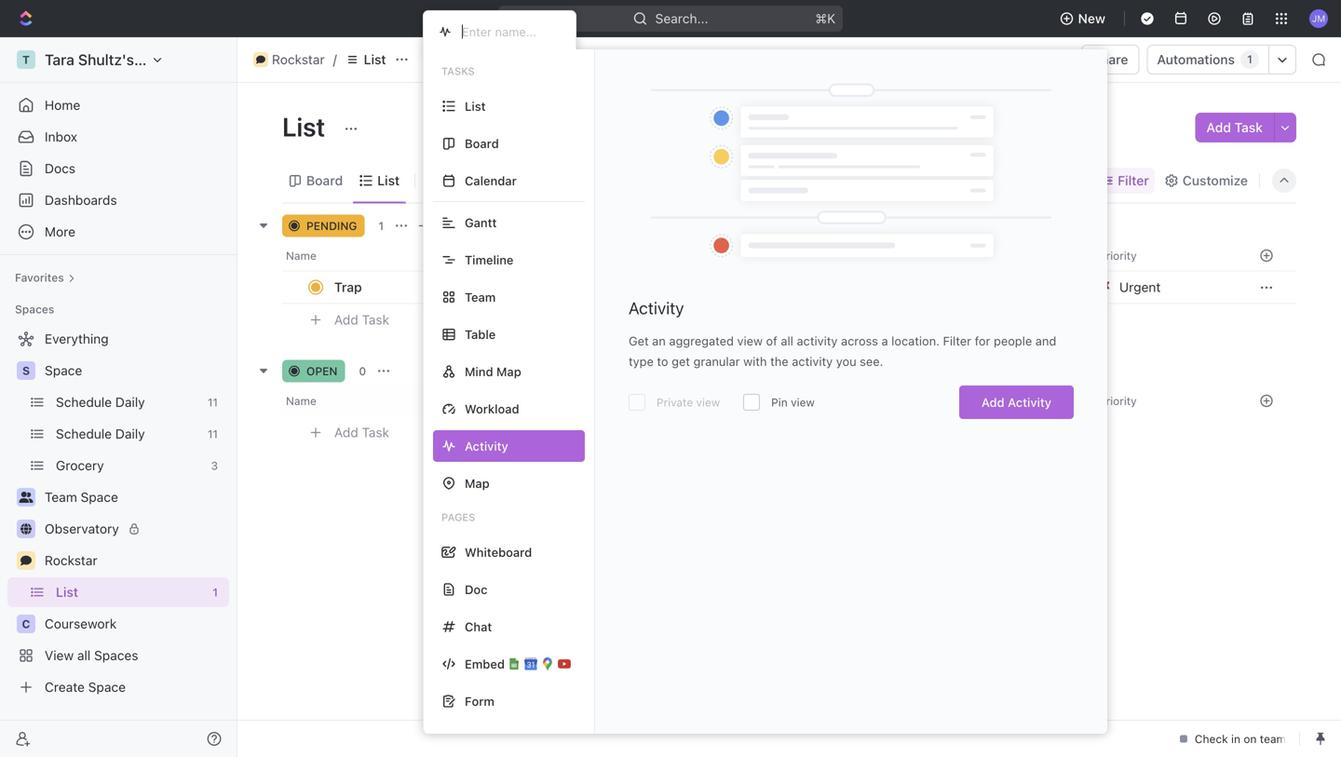 Task type: vqa. For each thing, say whether or not it's contained in the screenshot.
a
yes



Task type: describe. For each thing, give the bounding box(es) containing it.
0
[[359, 365, 366, 378]]

share
[[1093, 52, 1128, 67]]

inbox link
[[7, 122, 229, 152]]

new button
[[1052, 4, 1117, 34]]

filter
[[943, 334, 972, 348]]

get
[[629, 334, 649, 348]]

a
[[882, 334, 888, 348]]

an
[[652, 334, 666, 348]]

1 horizontal spatial rockstar
[[272, 52, 325, 67]]

add task button down view dropdown button
[[413, 215, 492, 237]]

view for pin view
[[791, 396, 815, 409]]

form
[[465, 694, 495, 708]]

add task for "add task" button above customize
[[1207, 120, 1263, 135]]

embed
[[465, 657, 505, 671]]

view button
[[423, 159, 484, 203]]

add activity
[[982, 395, 1052, 409]]

table
[[465, 327, 496, 341]]

view button
[[423, 168, 484, 194]]

comment image
[[20, 555, 32, 566]]

rockstar link inside tree
[[45, 546, 225, 576]]

calendar
[[465, 174, 517, 188]]

1 vertical spatial activity
[[1008, 395, 1052, 409]]

favorites
[[15, 271, 64, 284]]

add task up timeline
[[435, 219, 484, 232]]

add task for "add task" button under the trap
[[334, 312, 389, 328]]

timeline
[[465, 253, 514, 267]]

home link
[[7, 90, 229, 120]]

workload
[[465, 402, 519, 416]]

view inside get an aggregated view of all activity across a location. filter for people and type to get granular with the activity you see.
[[737, 334, 763, 348]]

aggregated
[[669, 334, 734, 348]]

get
[[672, 354, 690, 368]]

1 vertical spatial list link
[[374, 168, 400, 194]]

list left view dropdown button
[[377, 173, 400, 188]]

gantt
[[465, 216, 497, 230]]

Enter name... field
[[460, 24, 561, 40]]

⌘k
[[815, 11, 836, 26]]

see.
[[860, 354, 883, 368]]

space
[[45, 363, 82, 378]]

customize
[[1183, 173, 1248, 188]]

all
[[781, 334, 794, 348]]

view
[[447, 173, 477, 188]]

sidebar navigation
[[0, 37, 238, 757]]

task up customize
[[1235, 120, 1263, 135]]

trap link
[[330, 274, 786, 301]]

to
[[657, 354, 668, 368]]

dashboards
[[45, 192, 117, 208]]

with
[[743, 354, 767, 368]]

1 vertical spatial activity
[[792, 354, 833, 368]]

docs
[[45, 161, 75, 176]]

share button
[[1082, 45, 1140, 75]]

for
[[975, 334, 991, 348]]

add for "add task" button above customize
[[1207, 120, 1231, 135]]

favorites button
[[7, 266, 83, 289]]

list down 'tasks'
[[465, 99, 486, 113]]

add for "add task" button under the trap
[[334, 312, 358, 328]]

type
[[629, 354, 654, 368]]

of
[[766, 334, 778, 348]]

inbox
[[45, 129, 77, 144]]

/
[[333, 52, 337, 67]]

and
[[1036, 334, 1057, 348]]

0 horizontal spatial board
[[306, 173, 343, 188]]

home
[[45, 97, 80, 113]]

get an aggregated view of all activity across a location. filter for people and type to get granular with the activity you see.
[[629, 334, 1057, 368]]

1 horizontal spatial board
[[465, 136, 499, 150]]



Task type: locate. For each thing, give the bounding box(es) containing it.
add task button down the trap
[[326, 309, 397, 331]]

0 horizontal spatial rockstar
[[45, 553, 97, 568]]

add down the trap
[[334, 312, 358, 328]]

space link
[[45, 356, 225, 386]]

add
[[1207, 120, 1231, 135], [435, 219, 457, 232], [334, 312, 358, 328], [982, 395, 1005, 409], [334, 425, 358, 440]]

rockstar
[[272, 52, 325, 67], [45, 553, 97, 568]]

open
[[306, 365, 338, 378]]

list
[[364, 52, 386, 67], [465, 99, 486, 113], [282, 111, 331, 142], [377, 173, 400, 188]]

0 vertical spatial list link
[[341, 48, 391, 71]]

activity up 'an'
[[629, 298, 684, 318]]

trap
[[334, 279, 362, 295]]

list link right /
[[341, 48, 391, 71]]

view for private view
[[696, 396, 720, 409]]

1
[[1247, 53, 1253, 66], [379, 219, 384, 232]]

doc
[[465, 583, 488, 597]]

1 vertical spatial map
[[465, 476, 490, 490]]

the
[[770, 354, 789, 368]]

pin view
[[771, 396, 815, 409]]

map
[[497, 365, 521, 379], [465, 476, 490, 490]]

automations
[[1157, 52, 1235, 67]]

0 vertical spatial activity
[[797, 334, 838, 348]]

task up timeline
[[460, 219, 484, 232]]

rockstar link
[[249, 48, 329, 71], [45, 546, 225, 576]]

list link
[[341, 48, 391, 71], [374, 168, 400, 194]]

private
[[657, 396, 693, 409]]

task down the trap
[[362, 312, 389, 328]]

activity
[[797, 334, 838, 348], [792, 354, 833, 368]]

0 vertical spatial rockstar
[[272, 52, 325, 67]]

task down 0
[[362, 425, 389, 440]]

board up calendar
[[465, 136, 499, 150]]

new
[[1078, 11, 1106, 26]]

location.
[[892, 334, 940, 348]]

map right mind
[[497, 365, 521, 379]]

mind map
[[465, 365, 521, 379]]

1 horizontal spatial view
[[737, 334, 763, 348]]

1 horizontal spatial activity
[[1008, 395, 1052, 409]]

add down open
[[334, 425, 358, 440]]

1 right 'automations'
[[1247, 53, 1253, 66]]

board up pending
[[306, 173, 343, 188]]

view up with
[[737, 334, 763, 348]]

view
[[737, 334, 763, 348], [696, 396, 720, 409], [791, 396, 815, 409]]

activity right all
[[797, 334, 838, 348]]

0 horizontal spatial map
[[465, 476, 490, 490]]

tree
[[7, 324, 229, 702]]

you
[[836, 354, 857, 368]]

rockstar right comment icon
[[45, 553, 97, 568]]

add task down 0
[[334, 425, 389, 440]]

rockstar inside sidebar navigation
[[45, 553, 97, 568]]

add up customize
[[1207, 120, 1231, 135]]

0 horizontal spatial activity
[[629, 298, 684, 318]]

1 horizontal spatial 1
[[1247, 53, 1253, 66]]

pages
[[442, 511, 475, 523]]

list up the board link
[[282, 111, 331, 142]]

0 vertical spatial board
[[465, 136, 499, 150]]

1 horizontal spatial rockstar link
[[249, 48, 329, 71]]

pending
[[306, 219, 357, 232]]

rockstar left /
[[272, 52, 325, 67]]

add task button
[[1196, 113, 1274, 143], [413, 215, 492, 237], [326, 309, 397, 331], [326, 421, 397, 444]]

dashboards link
[[7, 185, 229, 215]]

space, , element
[[17, 361, 35, 380]]

add task up customize
[[1207, 120, 1263, 135]]

1 vertical spatial 1
[[379, 219, 384, 232]]

1 right pending
[[379, 219, 384, 232]]

activity down all
[[792, 354, 833, 368]]

1 vertical spatial board
[[306, 173, 343, 188]]

0 vertical spatial 1
[[1247, 53, 1253, 66]]

0 vertical spatial map
[[497, 365, 521, 379]]

pin
[[771, 396, 788, 409]]

0 horizontal spatial view
[[696, 396, 720, 409]]

across
[[841, 334, 878, 348]]

private view
[[657, 396, 720, 409]]

add task for "add task" button underneath 0
[[334, 425, 389, 440]]

map up pages
[[465, 476, 490, 490]]

0 vertical spatial rockstar link
[[249, 48, 329, 71]]

chat
[[465, 620, 492, 634]]

tree inside sidebar navigation
[[7, 324, 229, 702]]

activity
[[629, 298, 684, 318], [1008, 395, 1052, 409]]

2 horizontal spatial view
[[791, 396, 815, 409]]

0 vertical spatial activity
[[629, 298, 684, 318]]

0 horizontal spatial rockstar link
[[45, 546, 225, 576]]

comment image
[[256, 55, 265, 64]]

spaces
[[15, 303, 54, 316]]

1 vertical spatial rockstar link
[[45, 546, 225, 576]]

granular
[[694, 354, 740, 368]]

add task down the trap
[[334, 312, 389, 328]]

task
[[1235, 120, 1263, 135], [460, 219, 484, 232], [362, 312, 389, 328], [362, 425, 389, 440]]

whiteboard
[[465, 545, 532, 559]]

add task button down 0
[[326, 421, 397, 444]]

1 horizontal spatial map
[[497, 365, 521, 379]]

add task button up customize
[[1196, 113, 1274, 143]]

0 horizontal spatial 1
[[379, 219, 384, 232]]

search...
[[655, 11, 708, 26]]

add left "gantt"
[[435, 219, 457, 232]]

tree containing space
[[7, 324, 229, 702]]

add for "add task" button underneath 0
[[334, 425, 358, 440]]

people
[[994, 334, 1032, 348]]

view right 'pin'
[[791, 396, 815, 409]]

1 vertical spatial rockstar
[[45, 553, 97, 568]]

view right private
[[696, 396, 720, 409]]

add task
[[1207, 120, 1263, 135], [435, 219, 484, 232], [334, 312, 389, 328], [334, 425, 389, 440]]

tasks
[[442, 65, 475, 77]]

board link
[[303, 168, 343, 194]]

docs link
[[7, 154, 229, 183]]

team
[[465, 290, 496, 304]]

add down for
[[982, 395, 1005, 409]]

customize button
[[1159, 168, 1254, 194]]

mind
[[465, 365, 493, 379]]

s
[[22, 364, 30, 377]]

list link right the board link
[[374, 168, 400, 194]]

board
[[465, 136, 499, 150], [306, 173, 343, 188]]

activity down "and"
[[1008, 395, 1052, 409]]

list right /
[[364, 52, 386, 67]]



